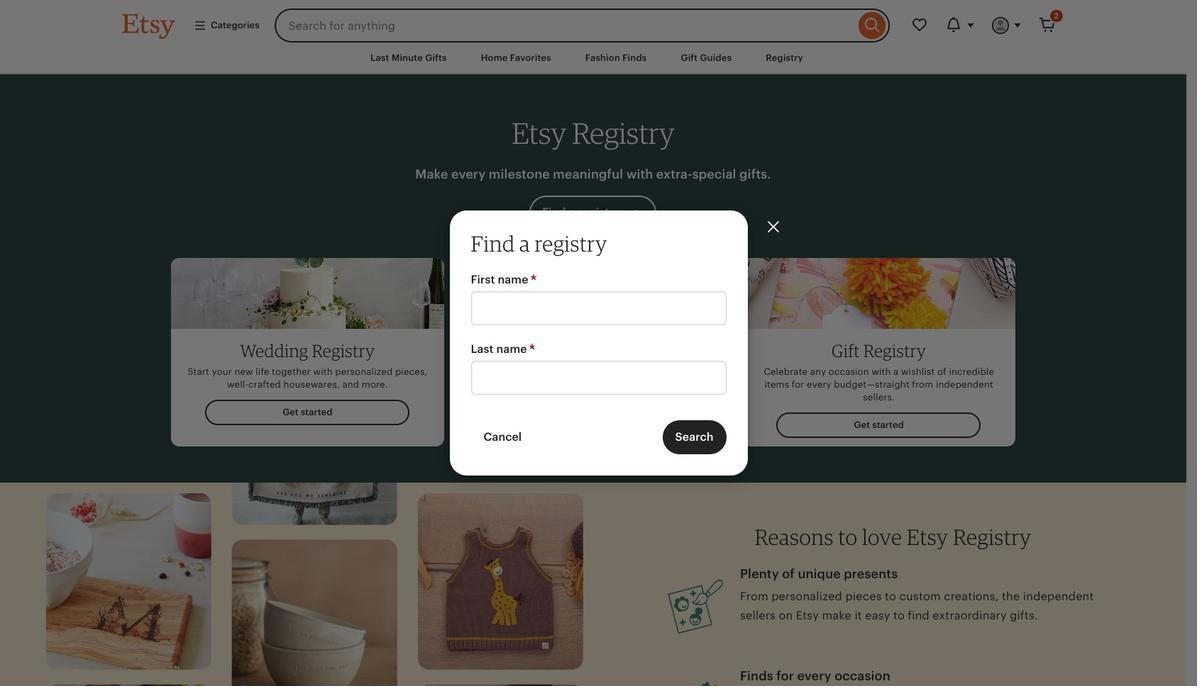 Task type: vqa. For each thing, say whether or not it's contained in the screenshot.
custom
yes



Task type: describe. For each thing, give the bounding box(es) containing it.
baby registry welcome your little one to the world with custom items and the cutest, cuddliest creations.
[[469, 340, 717, 390]]

meaningful
[[553, 167, 623, 182]]

0 horizontal spatial gifts.
[[740, 167, 771, 182]]

from personalized pieces to custom creations, the independent sellers on etsy make it easy to find extraordinary gifts.
[[740, 590, 1094, 623]]

0 vertical spatial etsy
[[512, 116, 566, 151]]

together
[[272, 367, 311, 377]]

with inside gift registry celebrate any occasion with a wishlist of incredible items for every budget—straight from independent sellers.
[[872, 367, 891, 377]]

creations,
[[944, 590, 999, 604]]

etsy inside from personalized pieces to custom creations, the independent sellers on etsy make it easy to find extraordinary gifts.
[[796, 610, 819, 623]]

search
[[675, 431, 714, 444]]

items inside baby registry welcome your little one to the world with custom items and the cutest, cuddliest creations.
[[693, 367, 717, 377]]

plenty
[[740, 567, 779, 582]]

to up the easy
[[885, 590, 896, 604]]

unique
[[798, 567, 841, 582]]

reasons
[[755, 525, 834, 551]]

baby
[[541, 340, 579, 362]]

finds
[[740, 670, 773, 684]]

budget—straight
[[834, 380, 910, 390]]

find a registry dialog
[[0, 0, 1197, 687]]

registry for baby
[[583, 340, 646, 362]]

gift
[[832, 340, 860, 362]]

registry for etsy
[[572, 116, 675, 151]]

pieces,
[[395, 367, 428, 377]]

custom inside baby registry welcome your little one to the world with custom items and the cutest, cuddliest creations.
[[657, 367, 690, 377]]

sellers.
[[863, 392, 895, 403]]

1 vertical spatial occasion
[[835, 670, 890, 684]]

cancel
[[484, 431, 522, 444]]

0 horizontal spatial the
[[533, 380, 548, 390]]

independent inside gift registry celebrate any occasion with a wishlist of incredible items for every budget—straight from independent sellers.
[[936, 380, 993, 390]]

cuddliest
[[584, 380, 626, 390]]

gifts. inside from personalized pieces to custom creations, the independent sellers on etsy make it easy to find extraordinary gifts.
[[1010, 610, 1038, 623]]

pieces
[[845, 590, 882, 604]]

first
[[471, 273, 495, 287]]

it
[[855, 610, 862, 623]]

cancel button
[[471, 421, 535, 455]]

to left love
[[838, 525, 858, 551]]

world
[[607, 367, 632, 377]]

of inside gift registry celebrate any occasion with a wishlist of incredible items for every budget—straight from independent sellers.
[[937, 367, 947, 377]]

registry for wedding
[[312, 340, 375, 362]]

wishlist
[[901, 367, 935, 377]]

finds for every occasion
[[740, 670, 890, 684]]

2 vertical spatial every
[[797, 670, 832, 684]]

0 vertical spatial every
[[451, 167, 486, 182]]

one
[[558, 367, 575, 377]]

new
[[234, 367, 253, 377]]

1 vertical spatial etsy
[[907, 525, 949, 551]]

occasion inside gift registry celebrate any occasion with a wishlist of incredible items for every budget—straight from independent sellers.
[[829, 367, 869, 377]]

last
[[471, 343, 494, 356]]

wedding registry start your new life together with personalized pieces, well-crafted housewares, and more.
[[187, 340, 428, 390]]

make
[[415, 167, 448, 182]]

well-
[[227, 380, 248, 390]]

and inside wedding registry start your new life together with personalized pieces, well-crafted housewares, and more.
[[342, 380, 359, 390]]

from
[[912, 380, 933, 390]]

a inside gift registry celebrate any occasion with a wishlist of incredible items for every budget—straight from independent sellers.
[[894, 367, 899, 377]]

celebrate
[[764, 367, 808, 377]]

last name
[[471, 343, 530, 356]]

on
[[779, 610, 793, 623]]

your for baby registry
[[513, 367, 533, 377]]

reasons to love etsy registry
[[755, 525, 1031, 551]]

plenty of unique presents
[[740, 567, 898, 582]]



Task type: locate. For each thing, give the bounding box(es) containing it.
1 vertical spatial name
[[496, 343, 527, 356]]

easy
[[865, 610, 890, 623]]

milestone
[[489, 167, 550, 182]]

registry up wishlist
[[863, 340, 926, 362]]

your inside wedding registry start your new life together with personalized pieces, well-crafted housewares, and more.
[[212, 367, 232, 377]]

your inside baby registry welcome your little one to the world with custom items and the cutest, cuddliest creations.
[[513, 367, 533, 377]]

housewares,
[[284, 380, 340, 390]]

1 horizontal spatial custom
[[900, 590, 941, 604]]

0 horizontal spatial your
[[212, 367, 232, 377]]

find
[[471, 231, 515, 257]]

every inside gift registry celebrate any occasion with a wishlist of incredible items for every budget—straight from independent sellers.
[[807, 380, 832, 390]]

for down the "celebrate"
[[792, 380, 804, 390]]

find a registry
[[471, 231, 607, 257]]

the down little
[[533, 380, 548, 390]]

1 vertical spatial independent
[[1023, 590, 1094, 604]]

0 vertical spatial gifts.
[[740, 167, 771, 182]]

to
[[578, 367, 587, 377], [838, 525, 858, 551], [885, 590, 896, 604], [893, 610, 905, 623]]

and inside baby registry welcome your little one to the world with custom items and the cutest, cuddliest creations.
[[514, 380, 531, 390]]

make
[[822, 610, 852, 623]]

crafted
[[248, 380, 281, 390]]

registry up creations,
[[953, 525, 1031, 551]]

0 vertical spatial name
[[498, 273, 528, 287]]

every down 'any' on the right bottom
[[807, 380, 832, 390]]

etsy right love
[[907, 525, 949, 551]]

2 and from the left
[[514, 380, 531, 390]]

sellers
[[740, 610, 776, 623]]

life
[[256, 367, 269, 377]]

2 vertical spatial etsy
[[796, 610, 819, 623]]

search button
[[663, 421, 726, 455]]

1 and from the left
[[342, 380, 359, 390]]

1 vertical spatial gifts.
[[1010, 610, 1038, 623]]

the
[[590, 367, 604, 377], [533, 380, 548, 390], [1002, 590, 1020, 604]]

0 horizontal spatial independent
[[936, 380, 993, 390]]

0 horizontal spatial and
[[342, 380, 359, 390]]

1 vertical spatial of
[[782, 567, 795, 582]]

etsy
[[512, 116, 566, 151], [907, 525, 949, 551], [796, 610, 819, 623]]

occasion down gift
[[829, 367, 869, 377]]

0 horizontal spatial personalized
[[335, 367, 393, 377]]

personalized inside wedding registry start your new life together with personalized pieces, well-crafted housewares, and more.
[[335, 367, 393, 377]]

1 your from the left
[[212, 367, 232, 377]]

etsy registry
[[512, 116, 675, 151]]

and down the last name on the left of page
[[514, 380, 531, 390]]

every right finds
[[797, 670, 832, 684]]

gifts. right "special"
[[740, 167, 771, 182]]

registry
[[535, 231, 607, 257]]

name right first
[[498, 273, 528, 287]]

of right plenty
[[782, 567, 795, 582]]

gifts. right extraordinary
[[1010, 610, 1038, 623]]

etsy up the milestone
[[512, 116, 566, 151]]

and left more.
[[342, 380, 359, 390]]

creations.
[[628, 380, 673, 390]]

registry up world
[[583, 340, 646, 362]]

a right find
[[520, 231, 530, 257]]

the right creations,
[[1002, 590, 1020, 604]]

personalized down plenty of unique presents
[[772, 590, 842, 604]]

with up creations.
[[635, 367, 654, 377]]

wedding
[[240, 340, 308, 362]]

special
[[692, 167, 736, 182]]

gifts.
[[740, 167, 771, 182], [1010, 610, 1038, 623]]

to right one
[[578, 367, 587, 377]]

a
[[520, 231, 530, 257], [894, 367, 899, 377]]

incredible
[[949, 367, 994, 377]]

menu bar
[[97, 43, 1090, 75]]

2 horizontal spatial etsy
[[907, 525, 949, 551]]

0 horizontal spatial of
[[782, 567, 795, 582]]

custom inside from personalized pieces to custom creations, the independent sellers on etsy make it easy to find extraordinary gifts.
[[900, 590, 941, 604]]

1 vertical spatial personalized
[[772, 590, 842, 604]]

love
[[862, 525, 902, 551]]

welcome
[[469, 367, 511, 377]]

1 horizontal spatial a
[[894, 367, 899, 377]]

for right finds
[[776, 670, 794, 684]]

every
[[451, 167, 486, 182], [807, 380, 832, 390], [797, 670, 832, 684]]

the up cuddliest
[[590, 367, 604, 377]]

0 vertical spatial for
[[792, 380, 804, 390]]

0 vertical spatial of
[[937, 367, 947, 377]]

a inside 'find a registry' dialog
[[520, 231, 530, 257]]

name for last
[[496, 343, 527, 356]]

1 horizontal spatial gifts.
[[1010, 610, 1038, 623]]

registry up more.
[[312, 340, 375, 362]]

1 vertical spatial a
[[894, 367, 899, 377]]

to inside baby registry welcome your little one to the world with custom items and the cutest, cuddliest creations.
[[578, 367, 587, 377]]

with up budget—straight
[[872, 367, 891, 377]]

cutest,
[[550, 380, 581, 390]]

extra-
[[656, 167, 692, 182]]

your for wedding registry
[[212, 367, 232, 377]]

any
[[810, 367, 826, 377]]

1 horizontal spatial etsy
[[796, 610, 819, 623]]

0 horizontal spatial a
[[520, 231, 530, 257]]

1 horizontal spatial your
[[513, 367, 533, 377]]

your
[[212, 367, 232, 377], [513, 367, 533, 377]]

1 horizontal spatial independent
[[1023, 590, 1094, 604]]

Last name text field
[[471, 361, 726, 395]]

make every milestone meaningful with extra-special gifts.
[[415, 167, 771, 182]]

of
[[937, 367, 947, 377], [782, 567, 795, 582]]

with inside baby registry welcome your little one to the world with custom items and the cutest, cuddliest creations.
[[635, 367, 654, 377]]

for inside gift registry celebrate any occasion with a wishlist of incredible items for every budget—straight from independent sellers.
[[792, 380, 804, 390]]

1 vertical spatial for
[[776, 670, 794, 684]]

occasion
[[829, 367, 869, 377], [835, 670, 890, 684]]

name
[[498, 273, 528, 287], [496, 343, 527, 356]]

registry for gift
[[863, 340, 926, 362]]

1 vertical spatial custom
[[900, 590, 941, 604]]

registry
[[572, 116, 675, 151], [312, 340, 375, 362], [583, 340, 646, 362], [863, 340, 926, 362], [953, 525, 1031, 551]]

1 horizontal spatial personalized
[[772, 590, 842, 604]]

0 vertical spatial occasion
[[829, 367, 869, 377]]

1 horizontal spatial of
[[937, 367, 947, 377]]

0 horizontal spatial items
[[693, 367, 717, 377]]

0 vertical spatial independent
[[936, 380, 993, 390]]

0 horizontal spatial etsy
[[512, 116, 566, 151]]

extraordinary
[[933, 610, 1007, 623]]

custom up find
[[900, 590, 941, 604]]

little
[[536, 367, 556, 377]]

start
[[187, 367, 209, 377]]

0 vertical spatial items
[[693, 367, 717, 377]]

1 horizontal spatial items
[[765, 380, 789, 390]]

with left extra-
[[626, 167, 653, 182]]

from
[[740, 590, 768, 604]]

2 vertical spatial the
[[1002, 590, 1020, 604]]

independent inside from personalized pieces to custom creations, the independent sellers on etsy make it easy to find extraordinary gifts.
[[1023, 590, 1094, 604]]

custom up creations.
[[657, 367, 690, 377]]

personalized up more.
[[335, 367, 393, 377]]

0 vertical spatial personalized
[[335, 367, 393, 377]]

0 vertical spatial custom
[[657, 367, 690, 377]]

a left wishlist
[[894, 367, 899, 377]]

registry inside baby registry welcome your little one to the world with custom items and the cutest, cuddliest creations.
[[583, 340, 646, 362]]

with inside wedding registry start your new life together with personalized pieces, well-crafted housewares, and more.
[[313, 367, 333, 377]]

presents
[[844, 567, 898, 582]]

2 horizontal spatial the
[[1002, 590, 1020, 604]]

custom
[[657, 367, 690, 377], [900, 590, 941, 604]]

personalized
[[335, 367, 393, 377], [772, 590, 842, 604]]

your up well-
[[212, 367, 232, 377]]

first name
[[471, 273, 531, 287]]

name right last
[[496, 343, 527, 356]]

your left little
[[513, 367, 533, 377]]

items inside gift registry celebrate any occasion with a wishlist of incredible items for every budget—straight from independent sellers.
[[765, 380, 789, 390]]

occasion down it
[[835, 670, 890, 684]]

0 vertical spatial the
[[590, 367, 604, 377]]

personalized inside from personalized pieces to custom creations, the independent sellers on etsy make it easy to find extraordinary gifts.
[[772, 590, 842, 604]]

find
[[908, 610, 930, 623]]

2 your from the left
[[513, 367, 533, 377]]

to left find
[[893, 610, 905, 623]]

1 horizontal spatial the
[[590, 367, 604, 377]]

and
[[342, 380, 359, 390], [514, 380, 531, 390]]

First name text field
[[471, 292, 726, 326]]

more.
[[362, 380, 388, 390]]

registry inside gift registry celebrate any occasion with a wishlist of incredible items for every budget—straight from independent sellers.
[[863, 340, 926, 362]]

0 vertical spatial a
[[520, 231, 530, 257]]

with up housewares,
[[313, 367, 333, 377]]

1 vertical spatial items
[[765, 380, 789, 390]]

1 vertical spatial every
[[807, 380, 832, 390]]

items
[[693, 367, 717, 377], [765, 380, 789, 390]]

registry inside wedding registry start your new life together with personalized pieces, well-crafted housewares, and more.
[[312, 340, 375, 362]]

every right make
[[451, 167, 486, 182]]

etsy right 'on'
[[796, 610, 819, 623]]

independent
[[936, 380, 993, 390], [1023, 590, 1094, 604]]

with
[[626, 167, 653, 182], [313, 367, 333, 377], [635, 367, 654, 377], [872, 367, 891, 377]]

1 horizontal spatial and
[[514, 380, 531, 390]]

0 horizontal spatial custom
[[657, 367, 690, 377]]

items up "search"
[[693, 367, 717, 377]]

banner
[[97, 0, 1090, 43]]

of right wishlist
[[937, 367, 947, 377]]

name for first
[[498, 273, 528, 287]]

gift registry celebrate any occasion with a wishlist of incredible items for every budget—straight from independent sellers.
[[764, 340, 994, 403]]

registry up make every milestone meaningful with extra-special gifts.
[[572, 116, 675, 151]]

the inside from personalized pieces to custom creations, the independent sellers on etsy make it easy to find extraordinary gifts.
[[1002, 590, 1020, 604]]

1 vertical spatial the
[[533, 380, 548, 390]]

for
[[792, 380, 804, 390], [776, 670, 794, 684]]

items down the "celebrate"
[[765, 380, 789, 390]]

None search field
[[274, 9, 890, 43]]



